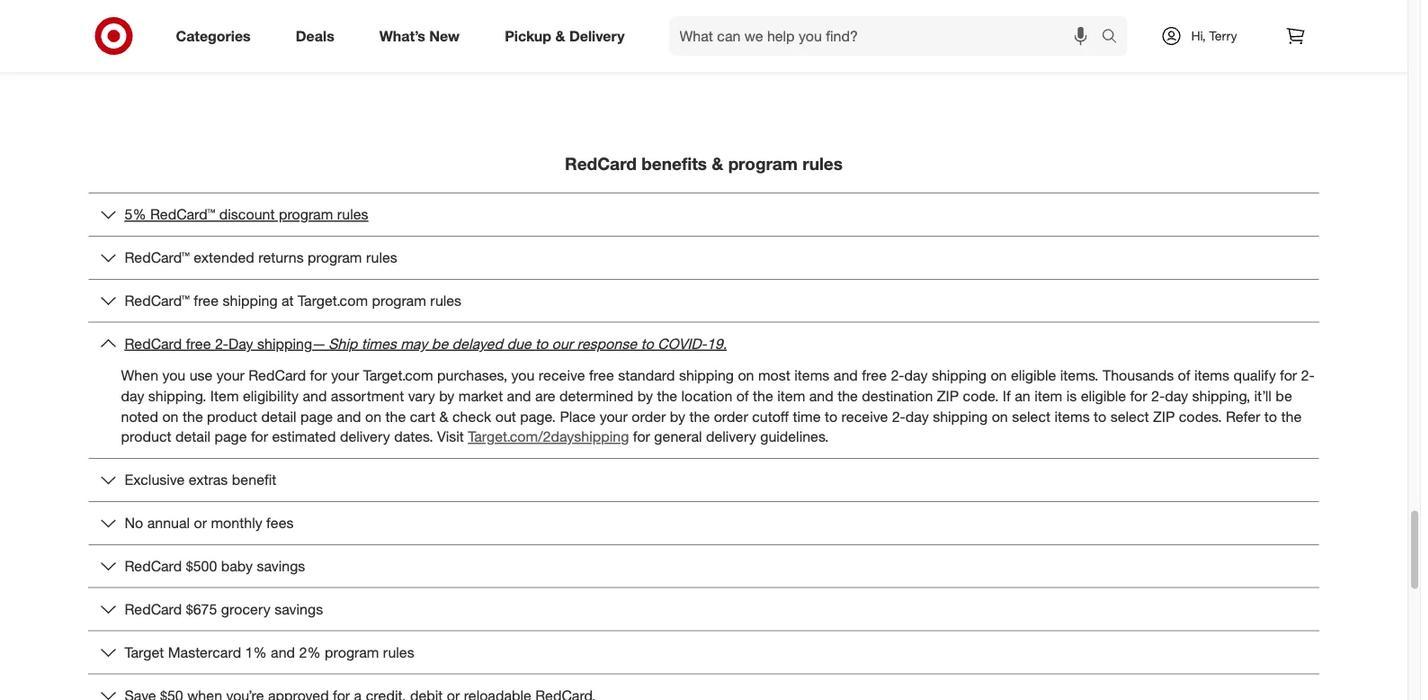 Task type: locate. For each thing, give the bounding box(es) containing it.
on down shipping.
[[162, 408, 179, 425]]

2 select from the left
[[1111, 408, 1150, 425]]

target.com/2dayshipping
[[468, 428, 629, 446]]

you down due
[[512, 367, 535, 384]]

of up "codes."
[[1178, 367, 1191, 384]]

$500
[[186, 558, 217, 575]]

& right benefits
[[712, 154, 724, 174]]

zip
[[937, 387, 959, 405], [1154, 408, 1175, 425]]

use
[[190, 367, 213, 384]]

2 vertical spatial redcard™
[[125, 292, 190, 310]]

terry
[[1210, 28, 1238, 44]]

receive up are
[[539, 367, 585, 384]]

0 vertical spatial of
[[1178, 367, 1191, 384]]

assortment
[[331, 387, 404, 405]]

order
[[632, 408, 666, 425], [714, 408, 748, 425]]

deals
[[296, 27, 335, 45]]

the down standard
[[657, 387, 678, 405]]

redcard inside dropdown button
[[125, 601, 182, 618]]

delivery down cutoff
[[706, 428, 757, 446]]

baby
[[221, 558, 253, 575]]

and
[[834, 367, 858, 384], [303, 387, 327, 405], [507, 387, 531, 405], [810, 387, 834, 405], [337, 408, 361, 425], [271, 644, 295, 661]]

on left most
[[738, 367, 755, 384]]

0 horizontal spatial page
[[215, 428, 247, 446]]

redcard™ for free
[[125, 292, 190, 310]]

zip left code. at the right of page
[[937, 387, 959, 405]]

2-
[[215, 335, 229, 353], [891, 367, 905, 384], [1302, 367, 1315, 384], [1152, 387, 1165, 405], [892, 408, 906, 425]]

items right most
[[795, 367, 830, 384]]

0 horizontal spatial delivery
[[340, 428, 390, 446]]

purchases,
[[437, 367, 508, 384]]

your up item
[[217, 367, 245, 384]]

program up returns
[[279, 206, 333, 224]]

pickup
[[505, 27, 552, 45]]

delivery down assortment
[[340, 428, 390, 446]]

redcard up the target
[[125, 601, 182, 618]]

1 horizontal spatial items
[[1055, 408, 1090, 425]]

program for discount
[[279, 206, 333, 224]]

1 vertical spatial product
[[121, 428, 171, 446]]

rules inside 5% redcard™ discount program rules dropdown button
[[337, 206, 369, 224]]

redcard™ right 5%
[[150, 206, 215, 224]]

redcard™ free shipping at target.com program rules
[[125, 292, 462, 310]]

1 horizontal spatial your
[[331, 367, 359, 384]]

your down determined
[[600, 408, 628, 425]]

savings down fees
[[257, 558, 305, 575]]

free
[[194, 292, 219, 310], [186, 335, 211, 353], [589, 367, 614, 384], [862, 367, 887, 384]]

1 vertical spatial &
[[712, 154, 724, 174]]

redcard down "annual"
[[125, 558, 182, 575]]

target mastercard 1% and 2% program rules
[[125, 644, 415, 661]]

rules inside target mastercard 1% and 2% program rules dropdown button
[[383, 644, 415, 661]]

0 vertical spatial target.com
[[298, 292, 368, 310]]

exclusive
[[125, 472, 185, 489]]

0 horizontal spatial your
[[217, 367, 245, 384]]

and inside dropdown button
[[271, 644, 295, 661]]

by right vary
[[439, 387, 455, 405]]

0 horizontal spatial detail
[[175, 428, 211, 446]]

order up target.com/2dayshipping for general delivery guidelines.
[[632, 408, 666, 425]]

0 horizontal spatial by
[[439, 387, 455, 405]]

eligible up an
[[1011, 367, 1057, 384]]

day up noted
[[121, 387, 144, 405]]

shipping
[[223, 292, 278, 310], [257, 335, 312, 353], [679, 367, 734, 384], [932, 367, 987, 384], [933, 408, 988, 425]]

savings inside redcard $500 baby savings "dropdown button"
[[257, 558, 305, 575]]

&
[[556, 27, 566, 45], [712, 154, 724, 174], [440, 408, 449, 425]]

by
[[439, 387, 455, 405], [638, 387, 653, 405], [670, 408, 686, 425]]

What can we help you find? suggestions appear below search field
[[669, 16, 1106, 56]]

on down if
[[992, 408, 1008, 425]]

0 horizontal spatial you
[[162, 367, 186, 384]]

19.
[[707, 335, 727, 353]]

1 horizontal spatial order
[[714, 408, 748, 425]]

items.
[[1061, 367, 1099, 384]]

the down shipping.
[[183, 408, 203, 425]]

free up the destination on the bottom right
[[862, 367, 887, 384]]

rules inside redcard™ extended returns program rules dropdown button
[[366, 249, 397, 267]]

1 horizontal spatial you
[[512, 367, 535, 384]]

and down assortment
[[337, 408, 361, 425]]

to left the 'our'
[[535, 335, 548, 353]]

you up shipping.
[[162, 367, 186, 384]]

1 order from the left
[[632, 408, 666, 425]]

savings
[[257, 558, 305, 575], [275, 601, 323, 618]]

1 select from the left
[[1012, 408, 1051, 425]]

and right "1%"
[[271, 644, 295, 661]]

0 vertical spatial &
[[556, 27, 566, 45]]

by up general
[[670, 408, 686, 425]]

1 horizontal spatial item
[[1035, 387, 1063, 405]]

standard
[[618, 367, 675, 384]]

and up the estimated
[[303, 387, 327, 405]]

$675
[[186, 601, 217, 618]]

select down an
[[1012, 408, 1051, 425]]

0 vertical spatial product
[[207, 408, 258, 425]]

fees
[[266, 515, 294, 532]]

the left the destination on the bottom right
[[838, 387, 858, 405]]

your up assortment
[[331, 367, 359, 384]]

savings inside redcard $675 grocery savings dropdown button
[[275, 601, 323, 618]]

monthly
[[211, 515, 262, 532]]

program right returns
[[308, 249, 362, 267]]

exclusive extras benefit button
[[89, 459, 1320, 502]]

1 horizontal spatial eligible
[[1081, 387, 1127, 405]]

1 vertical spatial receive
[[842, 408, 888, 425]]

what's new link
[[364, 16, 482, 56]]

pickup & delivery
[[505, 27, 625, 45]]

an
[[1015, 387, 1031, 405]]

item up time
[[778, 387, 806, 405]]

1 horizontal spatial zip
[[1154, 408, 1175, 425]]

shipping left at
[[223, 292, 278, 310]]

0 vertical spatial redcard™
[[150, 206, 215, 224]]

redcard™ up when
[[125, 292, 190, 310]]

items down is
[[1055, 408, 1090, 425]]

2 horizontal spatial your
[[600, 408, 628, 425]]

for left general
[[633, 428, 650, 446]]

detail up "exclusive extras benefit"
[[175, 428, 211, 446]]

redcard™ down 5%
[[125, 249, 190, 267]]

detail
[[262, 408, 297, 425], [175, 428, 211, 446]]

redcard up eligibility
[[249, 367, 306, 384]]

0 vertical spatial detail
[[262, 408, 297, 425]]

day
[[229, 335, 253, 353]]

redcard™ inside dropdown button
[[125, 249, 190, 267]]

our
[[552, 335, 573, 353]]

detail down eligibility
[[262, 408, 297, 425]]

redcard up when
[[125, 335, 182, 353]]

program
[[729, 154, 798, 174], [279, 206, 333, 224], [308, 249, 362, 267], [372, 292, 426, 310], [325, 644, 379, 661]]

target.com
[[298, 292, 368, 310], [363, 367, 433, 384]]

redcard left benefits
[[565, 154, 637, 174]]

delivery
[[340, 428, 390, 446], [706, 428, 757, 446]]

of
[[1178, 367, 1191, 384], [737, 387, 749, 405]]

zip left "codes."
[[1154, 408, 1175, 425]]

order down location
[[714, 408, 748, 425]]

item
[[778, 387, 806, 405], [1035, 387, 1063, 405]]

0 horizontal spatial zip
[[937, 387, 959, 405]]

to right time
[[825, 408, 838, 425]]

1 horizontal spatial receive
[[842, 408, 888, 425]]

noted
[[121, 408, 158, 425]]

program up may
[[372, 292, 426, 310]]

day down the destination on the bottom right
[[906, 408, 929, 425]]

0 horizontal spatial of
[[737, 387, 749, 405]]

eligible down items.
[[1081, 387, 1127, 405]]

redcard benefits & program rules
[[565, 154, 843, 174]]

redcard™
[[150, 206, 215, 224], [125, 249, 190, 267], [125, 292, 190, 310]]

free up determined
[[589, 367, 614, 384]]

items
[[795, 367, 830, 384], [1195, 367, 1230, 384], [1055, 408, 1090, 425]]

redcard for redcard benefits & program rules
[[565, 154, 637, 174]]

the up cutoff
[[753, 387, 774, 405]]

page up the estimated
[[301, 408, 333, 425]]

0 vertical spatial receive
[[539, 367, 585, 384]]

program for &
[[729, 154, 798, 174]]

hi, terry
[[1192, 28, 1238, 44]]

1 horizontal spatial page
[[301, 408, 333, 425]]

day up the destination on the bottom right
[[905, 367, 928, 384]]

be right may
[[432, 335, 448, 353]]

the left the cart
[[386, 408, 406, 425]]

product down item
[[207, 408, 258, 425]]

your
[[217, 367, 245, 384], [331, 367, 359, 384], [600, 408, 628, 425]]

1 horizontal spatial delivery
[[706, 428, 757, 446]]

general
[[654, 428, 702, 446]]

extras
[[189, 472, 228, 489]]

1 vertical spatial redcard™
[[125, 249, 190, 267]]

thousands
[[1103, 367, 1174, 384]]

code.
[[963, 387, 999, 405]]

free down extended
[[194, 292, 219, 310]]

0 horizontal spatial receive
[[539, 367, 585, 384]]

receive down the destination on the bottom right
[[842, 408, 888, 425]]

item left is
[[1035, 387, 1063, 405]]

2 vertical spatial &
[[440, 408, 449, 425]]

2 delivery from the left
[[706, 428, 757, 446]]

day
[[905, 367, 928, 384], [121, 387, 144, 405], [1165, 387, 1189, 405], [906, 408, 929, 425]]

rules
[[803, 154, 843, 174], [337, 206, 369, 224], [366, 249, 397, 267], [430, 292, 462, 310], [383, 644, 415, 661]]

be right it'll
[[1276, 387, 1293, 405]]

1 horizontal spatial select
[[1111, 408, 1150, 425]]

be
[[432, 335, 448, 353], [1276, 387, 1293, 405]]

0 horizontal spatial &
[[440, 408, 449, 425]]

delayed
[[452, 335, 503, 353]]

program up 5% redcard™ discount program rules dropdown button
[[729, 154, 798, 174]]

0 vertical spatial page
[[301, 408, 333, 425]]

redcard for redcard free 2-day shipping — ship times may be delayed due to our response to covid-19.
[[125, 335, 182, 353]]

2 horizontal spatial by
[[670, 408, 686, 425]]

2 horizontal spatial &
[[712, 154, 724, 174]]

redcard inside "dropdown button"
[[125, 558, 182, 575]]

page
[[301, 408, 333, 425], [215, 428, 247, 446]]

shipping up code. at the right of page
[[932, 367, 987, 384]]

1 vertical spatial be
[[1276, 387, 1293, 405]]

2 you from the left
[[512, 367, 535, 384]]

may
[[401, 335, 428, 353]]

receive
[[539, 367, 585, 384], [842, 408, 888, 425]]

redcard™ extended returns program rules
[[125, 249, 397, 267]]

savings up '2%'
[[275, 601, 323, 618]]

on up if
[[991, 367, 1007, 384]]

eligible
[[1011, 367, 1057, 384], [1081, 387, 1127, 405]]

to down items.
[[1094, 408, 1107, 425]]

shipping down code. at the right of page
[[933, 408, 988, 425]]

returns
[[258, 249, 304, 267]]

on down assortment
[[365, 408, 382, 425]]

program inside dropdown button
[[308, 249, 362, 267]]

day up "codes."
[[1165, 387, 1189, 405]]

free up use
[[186, 335, 211, 353]]

for down "—"
[[310, 367, 327, 384]]

market
[[459, 387, 503, 405]]

rules for redcard™ extended returns program rules
[[366, 249, 397, 267]]

by down standard
[[638, 387, 653, 405]]

times
[[361, 335, 397, 353]]

for right qualify
[[1281, 367, 1298, 384]]

savings for redcard $675 grocery savings
[[275, 601, 323, 618]]

target.com up vary
[[363, 367, 433, 384]]

select down thousands
[[1111, 408, 1150, 425]]

1 delivery from the left
[[340, 428, 390, 446]]

1 you from the left
[[162, 367, 186, 384]]

1 horizontal spatial be
[[1276, 387, 1293, 405]]

0 horizontal spatial select
[[1012, 408, 1051, 425]]

items up shipping, on the bottom right of page
[[1195, 367, 1230, 384]]

2- down the destination on the bottom right
[[892, 408, 906, 425]]

target.com inside when you use your redcard for your target.com purchases, you receive free standard shipping on most items and free 2-day shipping on eligible items. thousands of items qualify for 2- day shipping. item eligibility and assortment vary by market and are determined by the location of the item and the destination zip code. if an item is eligible for 2-day shipping, it'll be noted on the product detail page and on the cart & check out page. place your order by the order cutoff time to receive 2-day shipping on select items to select zip codes. refer to the product detail page for estimated delivery dates. visit
[[363, 367, 433, 384]]

product down noted
[[121, 428, 171, 446]]

1 horizontal spatial &
[[556, 27, 566, 45]]

0 horizontal spatial eligible
[[1011, 367, 1057, 384]]

& right pickup
[[556, 27, 566, 45]]

the
[[657, 387, 678, 405], [753, 387, 774, 405], [838, 387, 858, 405], [183, 408, 203, 425], [386, 408, 406, 425], [690, 408, 710, 425], [1282, 408, 1302, 425]]

on
[[738, 367, 755, 384], [991, 367, 1007, 384], [162, 408, 179, 425], [365, 408, 382, 425], [992, 408, 1008, 425]]

product
[[207, 408, 258, 425], [121, 428, 171, 446]]

0 vertical spatial zip
[[937, 387, 959, 405]]

to
[[535, 335, 548, 353], [641, 335, 654, 353], [825, 408, 838, 425], [1094, 408, 1107, 425], [1265, 408, 1278, 425]]

1 vertical spatial zip
[[1154, 408, 1175, 425]]

delivery inside when you use your redcard for your target.com purchases, you receive free standard shipping on most items and free 2-day shipping on eligible items. thousands of items qualify for 2- day shipping. item eligibility and assortment vary by market and are determined by the location of the item and the destination zip code. if an item is eligible for 2-day shipping, it'll be noted on the product detail page and on the cart & check out page. place your order by the order cutoff time to receive 2-day shipping on select items to select zip codes. refer to the product detail page for estimated delivery dates. visit
[[340, 428, 390, 446]]

0 vertical spatial savings
[[257, 558, 305, 575]]

page down item
[[215, 428, 247, 446]]

0 vertical spatial be
[[432, 335, 448, 353]]

and right most
[[834, 367, 858, 384]]

to down it'll
[[1265, 408, 1278, 425]]

1 vertical spatial savings
[[275, 601, 323, 618]]

1 vertical spatial target.com
[[363, 367, 433, 384]]

0 horizontal spatial item
[[778, 387, 806, 405]]

0 horizontal spatial order
[[632, 408, 666, 425]]

& right the cart
[[440, 408, 449, 425]]

0 vertical spatial eligible
[[1011, 367, 1057, 384]]

of right location
[[737, 387, 749, 405]]



Task type: vqa. For each thing, say whether or not it's contained in the screenshot.
topmost RedCard™
yes



Task type: describe. For each thing, give the bounding box(es) containing it.
due
[[507, 335, 531, 353]]

visit
[[437, 428, 464, 446]]

if
[[1003, 387, 1011, 405]]

rules inside redcard™ free shipping at target.com program rules dropdown button
[[430, 292, 462, 310]]

0 horizontal spatial product
[[121, 428, 171, 446]]

2%
[[299, 644, 321, 661]]

1 horizontal spatial product
[[207, 408, 258, 425]]

no
[[125, 515, 143, 532]]

estimated
[[272, 428, 336, 446]]

hi,
[[1192, 28, 1206, 44]]

redcard $675 grocery savings button
[[89, 589, 1320, 631]]

rules for redcard benefits & program rules
[[803, 154, 843, 174]]

5% redcard™ discount program rules button
[[89, 194, 1320, 236]]

location
[[682, 387, 733, 405]]

shipping inside dropdown button
[[223, 292, 278, 310]]

shipping down at
[[257, 335, 312, 353]]

2 order from the left
[[714, 408, 748, 425]]

place
[[560, 408, 596, 425]]

time
[[793, 408, 821, 425]]

delivery
[[570, 27, 625, 45]]

1 vertical spatial page
[[215, 428, 247, 446]]

savings for redcard $500 baby savings
[[257, 558, 305, 575]]

2- up the destination on the bottom right
[[891, 367, 905, 384]]

2- up item
[[215, 335, 229, 353]]

refer
[[1227, 408, 1261, 425]]

search
[[1094, 29, 1137, 46]]

benefits
[[642, 154, 707, 174]]

redcard free 2-day shipping — ship times may be delayed due to our response to covid-19.
[[125, 335, 727, 353]]

1 vertical spatial detail
[[175, 428, 211, 446]]

program for returns
[[308, 249, 362, 267]]

1 vertical spatial of
[[737, 387, 749, 405]]

at
[[282, 292, 294, 310]]

redcard $675 grocery savings
[[125, 601, 323, 618]]

redcard $500 baby savings button
[[89, 546, 1320, 588]]

redcard inside when you use your redcard for your target.com purchases, you receive free standard shipping on most items and free 2-day shipping on eligible items. thousands of items qualify for 2- day shipping. item eligibility and assortment vary by market and are determined by the location of the item and the destination zip code. if an item is eligible for 2-day shipping, it'll be noted on the product detail page and on the cart & check out page. place your order by the order cutoff time to receive 2-day shipping on select items to select zip codes. refer to the product detail page for estimated delivery dates. visit
[[249, 367, 306, 384]]

item
[[210, 387, 239, 405]]

when
[[121, 367, 158, 384]]

5% redcard™ discount program rules
[[125, 206, 369, 224]]

& inside when you use your redcard for your target.com purchases, you receive free standard shipping on most items and free 2-day shipping on eligible items. thousands of items qualify for 2- day shipping. item eligibility and assortment vary by market and are determined by the location of the item and the destination zip code. if an item is eligible for 2-day shipping, it'll be noted on the product detail page and on the cart & check out page. place your order by the order cutoff time to receive 2-day shipping on select items to select zip codes. refer to the product detail page for estimated delivery dates. visit
[[440, 408, 449, 425]]

and up out
[[507, 387, 531, 405]]

response
[[577, 335, 637, 353]]

redcard for redcard $500 baby savings
[[125, 558, 182, 575]]

qualify
[[1234, 367, 1277, 384]]

free inside dropdown button
[[194, 292, 219, 310]]

most
[[759, 367, 791, 384]]

1 horizontal spatial of
[[1178, 367, 1191, 384]]

target.com/2dayshipping link
[[468, 428, 629, 446]]

when you use your redcard for your target.com purchases, you receive free standard shipping on most items and free 2-day shipping on eligible items. thousands of items qualify for 2- day shipping. item eligibility and assortment vary by market and are determined by the location of the item and the destination zip code. if an item is eligible for 2-day shipping, it'll be noted on the product detail page and on the cart & check out page. place your order by the order cutoff time to receive 2-day shipping on select items to select zip codes. refer to the product detail page for estimated delivery dates. visit
[[121, 367, 1315, 446]]

cart
[[410, 408, 436, 425]]

target mastercard 1% and 2% program rules button
[[89, 632, 1320, 674]]

1%
[[245, 644, 267, 661]]

page.
[[520, 408, 556, 425]]

guidelines.
[[761, 428, 829, 446]]

or
[[194, 515, 207, 532]]

benefit
[[232, 472, 277, 489]]

extended
[[194, 249, 254, 267]]

for down thousands
[[1131, 387, 1148, 405]]

target.com/2dayshipping for general delivery guidelines.
[[468, 428, 829, 446]]

categories
[[176, 27, 251, 45]]

eligibility
[[243, 387, 299, 405]]

2 horizontal spatial items
[[1195, 367, 1230, 384]]

the down location
[[690, 408, 710, 425]]

exclusive extras benefit
[[125, 472, 277, 489]]

categories link
[[161, 16, 273, 56]]

2 item from the left
[[1035, 387, 1063, 405]]

what's
[[380, 27, 426, 45]]

destination
[[862, 387, 933, 405]]

rules for 5% redcard™ discount program rules
[[337, 206, 369, 224]]

annual
[[147, 515, 190, 532]]

discount
[[219, 206, 275, 224]]

deals link
[[280, 16, 357, 56]]

redcard for redcard $675 grocery savings
[[125, 601, 182, 618]]

dates.
[[394, 428, 433, 446]]

program right '2%'
[[325, 644, 379, 661]]

target.com inside dropdown button
[[298, 292, 368, 310]]

grocery
[[221, 601, 271, 618]]

target
[[125, 644, 164, 661]]

be inside when you use your redcard for your target.com purchases, you receive free standard shipping on most items and free 2-day shipping on eligible items. thousands of items qualify for 2- day shipping. item eligibility and assortment vary by market and are determined by the location of the item and the destination zip code. if an item is eligible for 2-day shipping, it'll be noted on the product detail page and on the cart & check out page. place your order by the order cutoff time to receive 2-day shipping on select items to select zip codes. refer to the product detail page for estimated delivery dates. visit
[[1276, 387, 1293, 405]]

no annual or monthly fees
[[125, 515, 294, 532]]

redcard™ for extended
[[125, 249, 190, 267]]

0 horizontal spatial items
[[795, 367, 830, 384]]

codes.
[[1179, 408, 1223, 425]]

mastercard
[[168, 644, 241, 661]]

is
[[1067, 387, 1077, 405]]

shipping.
[[148, 387, 206, 405]]

and up time
[[810, 387, 834, 405]]

it'll
[[1255, 387, 1272, 405]]

redcard™ extended returns program rules button
[[89, 237, 1320, 279]]

new
[[430, 27, 460, 45]]

0 horizontal spatial be
[[432, 335, 448, 353]]

redcard™ free shipping at target.com program rules button
[[89, 280, 1320, 322]]

the right refer
[[1282, 408, 1302, 425]]

covid-
[[658, 335, 707, 353]]

are
[[535, 387, 556, 405]]

—
[[312, 335, 324, 353]]

pickup & delivery link
[[490, 16, 647, 56]]

1 item from the left
[[778, 387, 806, 405]]

search button
[[1094, 16, 1137, 59]]

for down eligibility
[[251, 428, 268, 446]]

2- right qualify
[[1302, 367, 1315, 384]]

shipping,
[[1193, 387, 1251, 405]]

no annual or monthly fees button
[[89, 503, 1320, 545]]

2- down thousands
[[1152, 387, 1165, 405]]

determined
[[560, 387, 634, 405]]

1 vertical spatial eligible
[[1081, 387, 1127, 405]]

5%
[[125, 206, 146, 224]]

to up standard
[[641, 335, 654, 353]]

check
[[453, 408, 492, 425]]

1 horizontal spatial by
[[638, 387, 653, 405]]

redcard $500 baby savings
[[125, 558, 305, 575]]

shipping up location
[[679, 367, 734, 384]]

1 horizontal spatial detail
[[262, 408, 297, 425]]

what's new
[[380, 27, 460, 45]]

vary
[[408, 387, 435, 405]]

ship
[[328, 335, 357, 353]]



